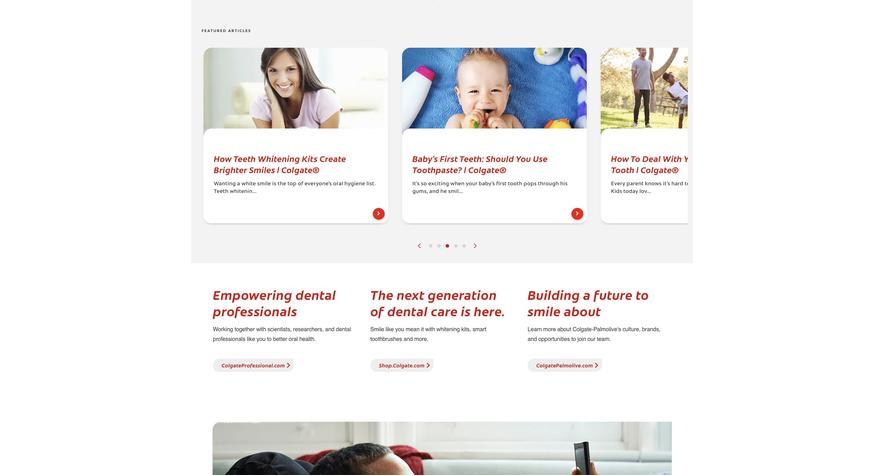 Task type: locate. For each thing, give the bounding box(es) containing it.
you inside working together with scientists, researchers, and dental professionals like you to better oral health.
[[257, 336, 266, 342]]

and inside 'learn more about colgate-palmolive's culture, brands, and opportunities to join our team.'
[[528, 336, 537, 342]]

1 horizontal spatial is
[[461, 302, 471, 320]]

empowering
[[213, 286, 293, 303]]

colgate® for kits
[[281, 164, 320, 175]]

is
[[272, 181, 276, 187], [461, 302, 471, 320]]

teeth down wanting at the top left of page
[[214, 189, 229, 194]]

colgate-
[[573, 326, 594, 333]]

is inside wanting a white smile is the top of everyone's oral hygiene list. teeth whitenin...
[[272, 181, 276, 187]]

1 horizontal spatial smile
[[528, 302, 561, 320]]

0 vertical spatial professionals
[[213, 302, 297, 320]]

tooth
[[611, 164, 635, 175]]

3 colgate® from the left
[[641, 164, 679, 175]]

3 | from the left
[[636, 164, 639, 175]]

palmolive's
[[594, 326, 621, 333]]

of
[[298, 181, 303, 187], [370, 302, 384, 320]]

0 horizontal spatial teeth
[[214, 189, 229, 194]]

1 horizontal spatial a
[[583, 286, 591, 303]]

list.
[[367, 181, 376, 187]]

keep
[[692, 181, 704, 187]]

colgatepalmolive.com link
[[537, 362, 593, 369]]

toothbrushes
[[370, 336, 402, 342]]

toothpaste?
[[412, 164, 462, 175]]

first
[[496, 181, 507, 187]]

baby's
[[479, 181, 495, 187]]

to left better
[[267, 336, 272, 342]]

about up opportunities
[[557, 326, 571, 333]]

children
[[706, 181, 727, 187]]

how inside how teeth whitening kits create brighter smiles | colgate®
[[214, 153, 232, 164]]

tab list
[[426, 239, 468, 253]]

| up the
[[277, 164, 279, 175]]

teeth up the white
[[233, 153, 256, 164]]

top
[[288, 181, 297, 187]]

you left better
[[257, 336, 266, 342]]

a
[[237, 181, 240, 187], [583, 286, 591, 303]]

with right it
[[425, 326, 435, 333]]

of inside wanting a white smile is the top of everyone's oral hygiene list. teeth whitenin...
[[298, 181, 303, 187]]

how up wanting at the top left of page
[[214, 153, 232, 164]]

0 vertical spatial about
[[564, 302, 601, 320]]

with right the together
[[256, 326, 266, 333]]

1 horizontal spatial of
[[370, 302, 384, 320]]

long.
[[758, 181, 771, 187]]

1 horizontal spatial teeth
[[233, 153, 256, 164]]

like up toothbrushes
[[386, 326, 394, 333]]

oral
[[333, 181, 343, 187], [289, 336, 298, 342]]

baby's first teeth: should you use toothpaste? | colgate® tab panel
[[395, 46, 594, 225]]

2 how from the left
[[611, 153, 629, 164]]

1 how from the left
[[214, 153, 232, 164]]

and down exciting
[[429, 189, 439, 194]]

0 horizontal spatial like
[[247, 336, 255, 342]]

smile up more
[[528, 302, 561, 320]]

a inside building a future to smile about
[[583, 286, 591, 303]]

1 vertical spatial a
[[583, 286, 591, 303]]

0 horizontal spatial |
[[277, 164, 279, 175]]

2 | from the left
[[464, 164, 466, 175]]

professionals inside empowering dental professionals
[[213, 302, 297, 320]]

first
[[440, 153, 458, 164]]

1 horizontal spatial colgate®
[[468, 164, 507, 175]]

2 with from the left
[[425, 326, 435, 333]]

colgate® inside how teeth whitening kits create brighter smiles | colgate®
[[281, 164, 320, 175]]

| inside how to deal with your child's chipped tooth | colgate®
[[636, 164, 639, 175]]

0 vertical spatial you
[[395, 326, 404, 333]]

oral inside working together with scientists, researchers, and dental professionals like you to better oral health.
[[289, 336, 298, 342]]

0 vertical spatial oral
[[333, 181, 343, 187]]

dental inside the next generation of dental care is here.
[[387, 302, 428, 320]]

| inside how teeth whitening kits create brighter smiles | colgate®
[[277, 164, 279, 175]]

| right tooth at top
[[636, 164, 639, 175]]

1 vertical spatial about
[[557, 326, 571, 333]]

it's
[[663, 181, 670, 187]]

and right researchers,
[[325, 326, 335, 333]]

future
[[594, 286, 633, 303]]

shop.colgate.com link
[[379, 362, 425, 369]]

the next generation of dental care is here.
[[370, 286, 505, 320]]

with
[[256, 326, 266, 333], [425, 326, 435, 333]]

here.
[[474, 302, 505, 320]]

better
[[273, 336, 287, 342]]

mean
[[406, 326, 420, 333]]

with inside smile like you mean it with whitening kits, smart toothbrushes and more.
[[425, 326, 435, 333]]

2 horizontal spatial |
[[636, 164, 639, 175]]

1 horizontal spatial like
[[386, 326, 394, 333]]

like down the together
[[247, 336, 255, 342]]

0 vertical spatial like
[[386, 326, 394, 333]]

brands,
[[642, 326, 661, 333]]

today
[[624, 189, 638, 194]]

deal
[[643, 153, 661, 164]]

| inside baby's first teeth: should you use toothpaste? | colgate®
[[464, 164, 466, 175]]

your
[[684, 153, 703, 164]]

smiles
[[249, 164, 275, 175]]

1 horizontal spatial how
[[611, 153, 629, 164]]

2 professionals from the top
[[213, 336, 245, 342]]

1 horizontal spatial oral
[[333, 181, 343, 187]]

articles
[[228, 29, 251, 33]]

to right hard
[[685, 181, 690, 187]]

pops
[[524, 181, 537, 187]]

is up "kits,"
[[461, 302, 471, 320]]

to inside working together with scientists, researchers, and dental professionals like you to better oral health.
[[267, 336, 272, 342]]

and
[[429, 189, 439, 194], [325, 326, 335, 333], [404, 336, 413, 342], [528, 336, 537, 342]]

kits,
[[461, 326, 471, 333]]

colgate® up knows at the right of the page
[[641, 164, 679, 175]]

professionals inside working together with scientists, researchers, and dental professionals like you to better oral health.
[[213, 336, 245, 342]]

0 horizontal spatial you
[[257, 336, 266, 342]]

parent
[[627, 181, 644, 187]]

teeth inside how teeth whitening kits create brighter smiles | colgate®
[[233, 153, 256, 164]]

professionals down the "working"
[[213, 336, 245, 342]]

| up your
[[464, 164, 466, 175]]

oral left the hygiene
[[333, 181, 343, 187]]

about up colgate-
[[564, 302, 601, 320]]

0 horizontal spatial a
[[237, 181, 240, 187]]

generation
[[428, 286, 497, 303]]

1 horizontal spatial with
[[425, 326, 435, 333]]

of right top
[[298, 181, 303, 187]]

0 vertical spatial of
[[298, 181, 303, 187]]

building a future to smile about
[[528, 286, 649, 320]]

0 vertical spatial smile
[[257, 181, 271, 187]]

how left the to
[[611, 153, 629, 164]]

gums,
[[412, 189, 428, 194]]

is left the
[[272, 181, 276, 187]]

1 vertical spatial is
[[461, 302, 471, 320]]

colgate® up baby's
[[468, 164, 507, 175]]

1 horizontal spatial you
[[395, 326, 404, 333]]

together
[[235, 326, 255, 333]]

create
[[320, 153, 346, 164]]

how
[[214, 153, 232, 164], [611, 153, 629, 164]]

0 horizontal spatial is
[[272, 181, 276, 187]]

1 vertical spatial you
[[257, 336, 266, 342]]

to left join
[[571, 336, 576, 342]]

to
[[685, 181, 690, 187], [636, 286, 649, 303], [267, 336, 272, 342], [571, 336, 576, 342]]

smile down the smiles
[[257, 181, 271, 187]]

to inside building a future to smile about
[[636, 286, 649, 303]]

and inside working together with scientists, researchers, and dental professionals like you to better oral health.
[[325, 326, 335, 333]]

teeth inside wanting a white smile is the top of everyone's oral hygiene list. teeth whitenin...
[[214, 189, 229, 194]]

knows
[[645, 181, 662, 187]]

colgateprofessional.com button
[[213, 359, 294, 372]]

teeth
[[233, 153, 256, 164], [214, 189, 229, 194]]

1 vertical spatial teeth
[[214, 189, 229, 194]]

how inside how to deal with your child's chipped tooth | colgate®
[[611, 153, 629, 164]]

0 horizontal spatial with
[[256, 326, 266, 333]]

1 | from the left
[[277, 164, 279, 175]]

a up whitenin...
[[237, 181, 240, 187]]

colgate® inside how to deal with your child's chipped tooth | colgate®
[[641, 164, 679, 175]]

1 vertical spatial oral
[[289, 336, 298, 342]]

0 horizontal spatial how
[[214, 153, 232, 164]]

a for white
[[237, 181, 240, 187]]

1 horizontal spatial |
[[464, 164, 466, 175]]

lov...
[[640, 189, 651, 194]]

how to deal with your child's chipped tooth | colgate® tab panel
[[594, 46, 792, 225]]

a inside wanting a white smile is the top of everyone's oral hygiene list. teeth whitenin...
[[237, 181, 240, 187]]

0 vertical spatial teeth
[[233, 153, 256, 164]]

2 horizontal spatial colgate®
[[641, 164, 679, 175]]

colgate® up top
[[281, 164, 320, 175]]

everyone's
[[305, 181, 332, 187]]

professionals up the together
[[213, 302, 297, 320]]

team.
[[597, 336, 611, 342]]

1 vertical spatial like
[[247, 336, 255, 342]]

0 vertical spatial is
[[272, 181, 276, 187]]

whitenin...
[[230, 189, 257, 194]]

it's
[[412, 181, 420, 187]]

chipped
[[733, 153, 767, 164]]

whitening
[[258, 153, 300, 164]]

like
[[386, 326, 394, 333], [247, 336, 255, 342]]

a left future
[[583, 286, 591, 303]]

more
[[543, 326, 556, 333]]

about
[[564, 302, 601, 320], [557, 326, 571, 333]]

working together with scientists, researchers, and dental professionals like you to better oral health.
[[213, 326, 351, 342]]

1 professionals from the top
[[213, 302, 297, 320]]

0 horizontal spatial of
[[298, 181, 303, 187]]

and down mean
[[404, 336, 413, 342]]

you inside smile like you mean it with whitening kits, smart toothbrushes and more.
[[395, 326, 404, 333]]

of up smile
[[370, 302, 384, 320]]

colgate®
[[281, 164, 320, 175], [468, 164, 507, 175], [641, 164, 679, 175]]

|
[[277, 164, 279, 175], [464, 164, 466, 175], [636, 164, 639, 175]]

1 vertical spatial of
[[370, 302, 384, 320]]

2 colgate® from the left
[[468, 164, 507, 175]]

0 vertical spatial a
[[237, 181, 240, 187]]

oral right better
[[289, 336, 298, 342]]

0 horizontal spatial colgate®
[[281, 164, 320, 175]]

0 horizontal spatial smile
[[257, 181, 271, 187]]

to right future
[[636, 286, 649, 303]]

colgate® inside baby's first teeth: should you use toothpaste? | colgate®
[[468, 164, 507, 175]]

and down learn at right bottom
[[528, 336, 537, 342]]

1 vertical spatial smile
[[528, 302, 561, 320]]

professionals
[[213, 302, 297, 320], [213, 336, 245, 342]]

0 horizontal spatial oral
[[289, 336, 298, 342]]

1 vertical spatial professionals
[[213, 336, 245, 342]]

1 with from the left
[[256, 326, 266, 333]]

dental inside empowering dental professionals
[[296, 286, 336, 303]]

smil...
[[448, 189, 463, 194]]

you left mean
[[395, 326, 404, 333]]

colgateprofessional.com link
[[222, 362, 285, 369]]

1 colgate® from the left
[[281, 164, 320, 175]]

the
[[370, 286, 394, 303]]

wanting a white smile is the top of everyone's oral hygiene list. teeth whitenin...
[[214, 181, 376, 194]]



Task type: describe. For each thing, give the bounding box(es) containing it.
every
[[611, 181, 625, 187]]

teeth:
[[460, 153, 484, 164]]

| for toothpaste?
[[464, 164, 466, 175]]

colgatepalmolive.com button
[[528, 359, 602, 372]]

colgateprofessional.com
[[222, 362, 285, 369]]

tooth
[[508, 181, 522, 187]]

use
[[533, 153, 548, 164]]

hard
[[672, 181, 683, 187]]

join
[[578, 336, 586, 342]]

with inside working together with scientists, researchers, and dental professionals like you to better oral health.
[[256, 326, 266, 333]]

and inside it's so exciting when your baby's first tooth pops through his gums, and he smil...
[[429, 189, 439, 194]]

smile inside building a future to smile about
[[528, 302, 561, 320]]

colgatepalmolive.com
[[537, 362, 593, 369]]

colgate® for should
[[468, 164, 507, 175]]

researchers,
[[293, 326, 324, 333]]

and inside smile like you mean it with whitening kits, smart toothbrushes and more.
[[404, 336, 413, 342]]

smile like you mean it with whitening kits, smart toothbrushes and more.
[[370, 326, 486, 342]]

smart
[[473, 326, 486, 333]]

hygiene
[[345, 181, 365, 187]]

white
[[241, 181, 256, 187]]

about inside 'learn more about colgate-palmolive's culture, brands, and opportunities to join our team.'
[[557, 326, 571, 333]]

the
[[278, 181, 286, 187]]

is inside the next generation of dental care is here.
[[461, 302, 471, 320]]

how teeth whitening kits create brighter smiles | colgate® tab panel
[[196, 46, 395, 225]]

should
[[486, 153, 514, 164]]

next
[[397, 286, 425, 303]]

your
[[466, 181, 477, 187]]

about inside building a future to smile about
[[564, 302, 601, 320]]

it's so exciting when your baby's first tooth pops through his gums, and he smil...
[[412, 181, 568, 194]]

dental inside working together with scientists, researchers, and dental professionals like you to better oral health.
[[336, 326, 351, 333]]

our
[[588, 336, 596, 342]]

to inside every parent knows it's hard to keep children still for too long. kids today lov...
[[685, 181, 690, 187]]

kids
[[611, 189, 622, 194]]

shop.colgate.com
[[379, 362, 425, 369]]

building
[[528, 286, 580, 303]]

to inside 'learn more about colgate-palmolive's culture, brands, and opportunities to join our team.'
[[571, 336, 576, 342]]

opportunities
[[539, 336, 570, 342]]

too
[[747, 181, 756, 187]]

of inside the next generation of dental care is here.
[[370, 302, 384, 320]]

working
[[213, 326, 233, 333]]

health.
[[299, 336, 316, 342]]

exciting
[[428, 181, 449, 187]]

empowering dental professionals
[[213, 286, 336, 320]]

shop.colgate.com button
[[370, 359, 433, 372]]

smile inside wanting a white smile is the top of everyone's oral hygiene list. teeth whitenin...
[[257, 181, 271, 187]]

when
[[451, 181, 465, 187]]

baby's
[[412, 153, 438, 164]]

you
[[516, 153, 531, 164]]

how for how teeth whitening kits create brighter smiles | colgate®
[[214, 153, 232, 164]]

brighter
[[214, 164, 247, 175]]

he
[[441, 189, 447, 194]]

more.
[[414, 336, 429, 342]]

how to deal with your child's chipped tooth | colgate®
[[611, 153, 767, 175]]

wanting
[[214, 181, 236, 187]]

child's
[[704, 153, 731, 164]]

| for smiles
[[277, 164, 279, 175]]

smile
[[370, 326, 384, 333]]

it
[[421, 326, 424, 333]]

how for how to deal with your child's chipped tooth | colgate®
[[611, 153, 629, 164]]

like inside working together with scientists, researchers, and dental professionals like you to better oral health.
[[247, 336, 255, 342]]

learn
[[528, 326, 542, 333]]

learn more about colgate-palmolive's culture, brands, and opportunities to join our team.
[[528, 326, 661, 342]]

featured
[[202, 29, 227, 33]]

every parent knows it's hard to keep children still for too long. kids today lov...
[[611, 181, 771, 194]]

a for future
[[583, 286, 591, 303]]

a woman smiling while looking at her phone on the sofa image
[[212, 422, 672, 475]]

scientists,
[[268, 326, 292, 333]]

to
[[631, 153, 641, 164]]

baby's first teeth: should you use toothpaste? | colgate®
[[412, 153, 548, 175]]

kits
[[302, 153, 318, 164]]

his
[[560, 181, 568, 187]]

so
[[421, 181, 427, 187]]

oral inside wanting a white smile is the top of everyone's oral hygiene list. teeth whitenin...
[[333, 181, 343, 187]]

still
[[728, 181, 737, 187]]

whitening
[[437, 326, 460, 333]]

through
[[538, 181, 559, 187]]

like inside smile like you mean it with whitening kits, smart toothbrushes and more.
[[386, 326, 394, 333]]

care
[[431, 302, 458, 320]]

how teeth whitening kits create brighter smiles | colgate®
[[214, 153, 346, 175]]



Task type: vqa. For each thing, say whether or not it's contained in the screenshot.
any to the top
no



